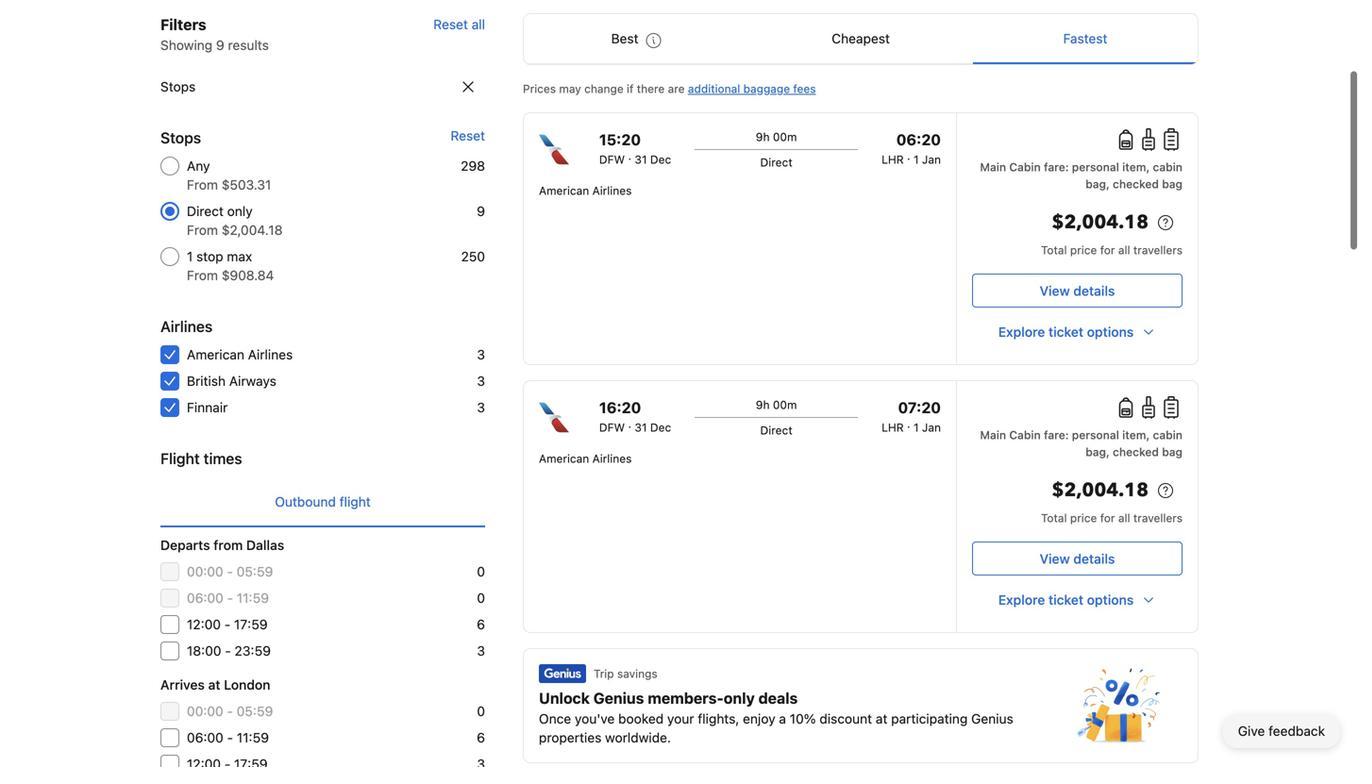 Task type: vqa. For each thing, say whether or not it's contained in the screenshot.
'LGA' to the top
no



Task type: locate. For each thing, give the bounding box(es) containing it.
1 for 16:20
[[914, 421, 919, 434]]

1 vertical spatial from
[[187, 222, 218, 238]]

2 06:00 - 11:59 from the top
[[187, 730, 269, 746]]

2 bag, from the top
[[1086, 446, 1110, 459]]

2 9h 00m from the top
[[756, 398, 797, 412]]

2 lhr from the top
[[882, 421, 904, 434]]

. inside 16:20 dfw . 31 dec
[[628, 417, 632, 430]]

1 horizontal spatial genius
[[971, 711, 1014, 727]]

0 vertical spatial 0
[[477, 564, 485, 580]]

3 0 from the top
[[477, 704, 485, 719]]

1 stops from the top
[[160, 79, 196, 94]]

2 9h from the top
[[756, 398, 770, 412]]

at right arrives
[[208, 677, 220, 693]]

0 vertical spatial 06:00 - 11:59
[[187, 590, 269, 606]]

1 vertical spatial explore ticket options
[[998, 592, 1134, 608]]

1 jan from the top
[[922, 153, 941, 166]]

1 vertical spatial for
[[1100, 512, 1115, 525]]

cabin for 07:20
[[1009, 429, 1041, 442]]

0 for 0
[[477, 564, 485, 580]]

reset inside button
[[433, 17, 468, 32]]

1 vertical spatial 0
[[477, 590, 485, 606]]

1 explore ticket options from the top
[[998, 324, 1134, 340]]

1 11:59 from the top
[[237, 590, 269, 606]]

0 vertical spatial explore
[[998, 324, 1045, 340]]

1 checked from the top
[[1113, 177, 1159, 191]]

2 jan from the top
[[922, 421, 941, 434]]

explore ticket options
[[998, 324, 1134, 340], [998, 592, 1134, 608]]

trip savings
[[594, 667, 658, 681]]

2 item, from the top
[[1122, 429, 1150, 442]]

2 total price for all travellers from the top
[[1041, 512, 1183, 525]]

2 checked from the top
[[1113, 446, 1159, 459]]

fare: for 06:20
[[1044, 160, 1069, 174]]

explore for 07:20
[[998, 592, 1045, 608]]

. inside '07:20 lhr . 1 jan'
[[907, 417, 910, 430]]

jan for 06:20
[[922, 153, 941, 166]]

1 06:00 - 11:59 from the top
[[187, 590, 269, 606]]

from inside 1 stop max from $908.84
[[187, 268, 218, 283]]

0 vertical spatial details
[[1073, 283, 1115, 299]]

1 lhr from the top
[[882, 153, 904, 166]]

0 vertical spatial 9h
[[756, 130, 770, 143]]

dfw inside 16:20 dfw . 31 dec
[[599, 421, 625, 434]]

1 horizontal spatial at
[[876, 711, 888, 727]]

1 vertical spatial 1
[[187, 249, 193, 264]]

1 vertical spatial explore ticket options button
[[972, 583, 1183, 617]]

1 vertical spatial jan
[[922, 421, 941, 434]]

17:59
[[234, 617, 268, 632]]

00:00 for arrives
[[187, 704, 223, 719]]

1 vertical spatial reset
[[451, 128, 485, 143]]

give
[[1238, 723, 1265, 739]]

2 main cabin fare: personal item, cabin bag, checked bag from the top
[[980, 429, 1183, 459]]

1 options from the top
[[1087, 324, 1134, 340]]

00:00 - 05:59 for from
[[187, 564, 273, 580]]

1 vertical spatial main
[[980, 429, 1006, 442]]

06:00 up 12:00
[[187, 590, 223, 606]]

2 fare: from the top
[[1044, 429, 1069, 442]]

00m
[[773, 130, 797, 143], [773, 398, 797, 412]]

american airlines
[[539, 184, 632, 197], [187, 347, 293, 362], [539, 452, 632, 465]]

11:59 up 17:59 on the left of the page
[[237, 590, 269, 606]]

1 vertical spatial checked
[[1113, 446, 1159, 459]]

0 vertical spatial dfw
[[599, 153, 625, 166]]

2 for from the top
[[1100, 512, 1115, 525]]

main cabin fare: personal item, cabin bag, checked bag for 07:20
[[980, 429, 1183, 459]]

0 vertical spatial 00:00 - 05:59
[[187, 564, 273, 580]]

0 horizontal spatial at
[[208, 677, 220, 693]]

1 vertical spatial personal
[[1072, 429, 1119, 442]]

0 vertical spatial main
[[980, 160, 1006, 174]]

cabin for 06:20
[[1009, 160, 1041, 174]]

3 from from the top
[[187, 268, 218, 283]]

05:59 down london
[[237, 704, 273, 719]]

dec for 15:20
[[650, 153, 671, 166]]

only up enjoy
[[724, 690, 755, 707]]

11:59 for london
[[237, 730, 269, 746]]

1 vertical spatial 06:00 - 11:59
[[187, 730, 269, 746]]

1 05:59 from the top
[[237, 564, 273, 580]]

1 vertical spatial $2,004.18 region
[[972, 476, 1183, 510]]

1 main from the top
[[980, 160, 1006, 174]]

06:00 for arrives
[[187, 730, 223, 746]]

1 vertical spatial cabin
[[1153, 429, 1183, 442]]

3 for american airlines
[[477, 347, 485, 362]]

1 vertical spatial view details button
[[972, 542, 1183, 576]]

31 inside 15:20 dfw . 31 dec
[[635, 153, 647, 166]]

1 down 07:20
[[914, 421, 919, 434]]

american for prices may change if there are
[[539, 184, 589, 197]]

00:00 down arrives at london
[[187, 704, 223, 719]]

2 dec from the top
[[650, 421, 671, 434]]

9h 00m for 06:20
[[756, 130, 797, 143]]

lhr
[[882, 153, 904, 166], [882, 421, 904, 434]]

1 vertical spatial 9
[[477, 203, 485, 219]]

1 $2,004.18 region from the top
[[972, 208, 1183, 242]]

0 vertical spatial at
[[208, 677, 220, 693]]

1 horizontal spatial 9
[[477, 203, 485, 219]]

a
[[779, 711, 786, 727]]

0 vertical spatial from
[[187, 177, 218, 193]]

00:00 - 05:59 down from
[[187, 564, 273, 580]]

12:00 - 17:59
[[187, 617, 268, 632]]

airlines down 16:20 dfw . 31 dec
[[592, 452, 632, 465]]

2 options from the top
[[1087, 592, 1134, 608]]

1 total price for all travellers from the top
[[1041, 244, 1183, 257]]

0 vertical spatial stops
[[160, 79, 196, 94]]

from down any
[[187, 177, 218, 193]]

1 vertical spatial dec
[[650, 421, 671, 434]]

0 vertical spatial cabin
[[1153, 160, 1183, 174]]

2 view details from the top
[[1040, 551, 1115, 567]]

1 vertical spatial price
[[1070, 512, 1097, 525]]

2 explore ticket options from the top
[[998, 592, 1134, 608]]

3 for british airways
[[477, 373, 485, 389]]

total for 06:20
[[1041, 244, 1067, 257]]

travellers for 07:20
[[1134, 512, 1183, 525]]

for for 06:20
[[1100, 244, 1115, 257]]

explore ticket options button for 07:20
[[972, 583, 1183, 617]]

1 fare: from the top
[[1044, 160, 1069, 174]]

2 11:59 from the top
[[237, 730, 269, 746]]

all for 06:20
[[1118, 244, 1130, 257]]

2 05:59 from the top
[[237, 704, 273, 719]]

06:00 - 11:59 down arrives at london
[[187, 730, 269, 746]]

9h for 15:20
[[756, 130, 770, 143]]

1 vertical spatial only
[[724, 690, 755, 707]]

1 31 from the top
[[635, 153, 647, 166]]

explore for 06:20
[[998, 324, 1045, 340]]

2 personal from the top
[[1072, 429, 1119, 442]]

0 vertical spatial item,
[[1122, 160, 1150, 174]]

1 vertical spatial 00:00
[[187, 704, 223, 719]]

1 ticket from the top
[[1049, 324, 1084, 340]]

2 vertical spatial from
[[187, 268, 218, 283]]

from up stop
[[187, 222, 218, 238]]

view
[[1040, 283, 1070, 299], [1040, 551, 1070, 567]]

0 vertical spatial bag
[[1162, 177, 1183, 191]]

11:59 for dallas
[[237, 590, 269, 606]]

1 details from the top
[[1073, 283, 1115, 299]]

2 travellers from the top
[[1134, 512, 1183, 525]]

best button
[[524, 14, 749, 63]]

dfw
[[599, 153, 625, 166], [599, 421, 625, 434]]

00:00 down departs from dallas on the bottom
[[187, 564, 223, 580]]

1 cabin from the top
[[1009, 160, 1041, 174]]

06:00 - 11:59 up 12:00 - 17:59
[[187, 590, 269, 606]]

total
[[1041, 244, 1067, 257], [1041, 512, 1067, 525]]

arrives
[[160, 677, 205, 693]]

1 3 from the top
[[477, 347, 485, 362]]

0 vertical spatial jan
[[922, 153, 941, 166]]

1 total from the top
[[1041, 244, 1067, 257]]

31 down 15:20
[[635, 153, 647, 166]]

0 vertical spatial main cabin fare: personal item, cabin bag, checked bag
[[980, 160, 1183, 191]]

6
[[477, 617, 485, 632], [477, 730, 485, 746]]

total for 07:20
[[1041, 512, 1067, 525]]

best image
[[646, 33, 661, 48], [646, 33, 661, 48]]

0 vertical spatial 11:59
[[237, 590, 269, 606]]

07:20 lhr . 1 jan
[[882, 399, 941, 434]]

0 vertical spatial american airlines
[[539, 184, 632, 197]]

1 vertical spatial item,
[[1122, 429, 1150, 442]]

american airlines down 16:20
[[539, 452, 632, 465]]

american airlines up the british airways
[[187, 347, 293, 362]]

price for 06:20
[[1070, 244, 1097, 257]]

$2,004.18
[[1052, 210, 1149, 236], [222, 222, 283, 238], [1052, 478, 1149, 504]]

filters
[[160, 16, 206, 34]]

price
[[1070, 244, 1097, 257], [1070, 512, 1097, 525]]

american
[[539, 184, 589, 197], [187, 347, 244, 362], [539, 452, 589, 465]]

2 from from the top
[[187, 222, 218, 238]]

1
[[914, 153, 919, 166], [187, 249, 193, 264], [914, 421, 919, 434]]

airlines up airways
[[248, 347, 293, 362]]

personal for 06:20
[[1072, 160, 1119, 174]]

1 view details from the top
[[1040, 283, 1115, 299]]

0 vertical spatial bag,
[[1086, 177, 1110, 191]]

15:20 dfw . 31 dec
[[599, 131, 671, 166]]

11:59
[[237, 590, 269, 606], [237, 730, 269, 746]]

9 up 250
[[477, 203, 485, 219]]

11:59 down london
[[237, 730, 269, 746]]

ticket
[[1049, 324, 1084, 340], [1049, 592, 1084, 608]]

. inside 06:20 lhr . 1 jan
[[907, 149, 910, 162]]

1 view details button from the top
[[972, 274, 1183, 308]]

finnair
[[187, 400, 228, 415]]

0 vertical spatial 1
[[914, 153, 919, 166]]

main for 07:20
[[980, 429, 1006, 442]]

9
[[216, 37, 224, 53], [477, 203, 485, 219]]

1 down 06:20
[[914, 153, 919, 166]]

2 bag from the top
[[1162, 446, 1183, 459]]

jan inside 06:20 lhr . 1 jan
[[922, 153, 941, 166]]

2 explore from the top
[[998, 592, 1045, 608]]

. down 07:20
[[907, 417, 910, 430]]

31 inside 16:20 dfw . 31 dec
[[635, 421, 647, 434]]

0 for 6
[[477, 704, 485, 719]]

0 vertical spatial dec
[[650, 153, 671, 166]]

1 personal from the top
[[1072, 160, 1119, 174]]

1 bag, from the top
[[1086, 177, 1110, 191]]

1 vertical spatial options
[[1087, 592, 1134, 608]]

dfw down 15:20
[[599, 153, 625, 166]]

2 explore ticket options button from the top
[[972, 583, 1183, 617]]

travellers for 06:20
[[1134, 244, 1183, 257]]

1 00m from the top
[[773, 130, 797, 143]]

0 vertical spatial 9
[[216, 37, 224, 53]]

00:00 - 05:59
[[187, 564, 273, 580], [187, 704, 273, 719]]

lhr down 06:20
[[882, 153, 904, 166]]

1 stop max from $908.84
[[187, 249, 274, 283]]

00:00 - 05:59 for at
[[187, 704, 273, 719]]

lhr inside '07:20 lhr . 1 jan'
[[882, 421, 904, 434]]

9h
[[756, 130, 770, 143], [756, 398, 770, 412]]

only down $503.31
[[227, 203, 253, 219]]

1 06:00 from the top
[[187, 590, 223, 606]]

item, for 07:20
[[1122, 429, 1150, 442]]

1 9h from the top
[[756, 130, 770, 143]]

. down 06:20
[[907, 149, 910, 162]]

05:59 down dallas
[[237, 564, 273, 580]]

0 vertical spatial travellers
[[1134, 244, 1183, 257]]

view details button
[[972, 274, 1183, 308], [972, 542, 1183, 576]]

1 explore ticket options button from the top
[[972, 315, 1183, 349]]

00:00 - 05:59 down arrives at london
[[187, 704, 273, 719]]

fees
[[793, 82, 816, 95]]

main right '07:20 lhr . 1 jan'
[[980, 429, 1006, 442]]

1 vertical spatial ticket
[[1049, 592, 1084, 608]]

1 explore from the top
[[998, 324, 1045, 340]]

2 stops from the top
[[160, 129, 201, 147]]

2 3 from the top
[[477, 373, 485, 389]]

1 bag from the top
[[1162, 177, 1183, 191]]

0 vertical spatial explore ticket options button
[[972, 315, 1183, 349]]

0 vertical spatial view
[[1040, 283, 1070, 299]]

06:00
[[187, 590, 223, 606], [187, 730, 223, 746]]

2 dfw from the top
[[599, 421, 625, 434]]

bag, for 06:20
[[1086, 177, 1110, 191]]

lhr for 06:20
[[882, 153, 904, 166]]

1 vertical spatial dfw
[[599, 421, 625, 434]]

18:00
[[187, 643, 221, 659]]

1 inside '07:20 lhr . 1 jan'
[[914, 421, 919, 434]]

only inside unlock genius members-only deals once you've booked your flights, enjoy a 10% discount at participating genius properties worldwide.
[[724, 690, 755, 707]]

0 horizontal spatial 9
[[216, 37, 224, 53]]

dec inside 15:20 dfw . 31 dec
[[650, 153, 671, 166]]

06:00 - 11:59
[[187, 590, 269, 606], [187, 730, 269, 746]]

1 vertical spatial bag
[[1162, 446, 1183, 459]]

1 item, from the top
[[1122, 160, 1150, 174]]

1 dfw from the top
[[599, 153, 625, 166]]

2 ticket from the top
[[1049, 592, 1084, 608]]

all for 07:20
[[1118, 512, 1130, 525]]

jan down 06:20
[[922, 153, 941, 166]]

view details for 07:20
[[1040, 551, 1115, 567]]

0 vertical spatial genius
[[594, 690, 644, 707]]

booked
[[618, 711, 664, 727]]

2 vertical spatial american
[[539, 452, 589, 465]]

1 6 from the top
[[477, 617, 485, 632]]

additional
[[688, 82, 740, 95]]

2 details from the top
[[1073, 551, 1115, 567]]

2 $2,004.18 region from the top
[[972, 476, 1183, 510]]

3 for 18:00 - 23:59
[[477, 643, 485, 659]]

main right 06:20 lhr . 1 jan at the top right of page
[[980, 160, 1006, 174]]

. down 16:20
[[628, 417, 632, 430]]

price for 07:20
[[1070, 512, 1097, 525]]

0 vertical spatial reset
[[433, 17, 468, 32]]

3 3 from the top
[[477, 400, 485, 415]]

at inside unlock genius members-only deals once you've booked your flights, enjoy a 10% discount at participating genius properties worldwide.
[[876, 711, 888, 727]]

. for 15:20
[[628, 149, 632, 162]]

genius right participating
[[971, 711, 1014, 727]]

2 vertical spatial american airlines
[[539, 452, 632, 465]]

jan inside '07:20 lhr . 1 jan'
[[922, 421, 941, 434]]

0 vertical spatial price
[[1070, 244, 1097, 257]]

for for 07:20
[[1100, 512, 1115, 525]]

from down stop
[[187, 268, 218, 283]]

dfw inside 15:20 dfw . 31 dec
[[599, 153, 625, 166]]

dallas
[[246, 538, 284, 553]]

1 vertical spatial 05:59
[[237, 704, 273, 719]]

2 00:00 - 05:59 from the top
[[187, 704, 273, 719]]

06:00 down arrives at london
[[187, 730, 223, 746]]

9h 00m
[[756, 130, 797, 143], [756, 398, 797, 412]]

prices
[[523, 82, 556, 95]]

1 0 from the top
[[477, 564, 485, 580]]

0 vertical spatial 05:59
[[237, 564, 273, 580]]

0 horizontal spatial genius
[[594, 690, 644, 707]]

arrives at london
[[160, 677, 270, 693]]

1 vertical spatial 9h 00m
[[756, 398, 797, 412]]

explore ticket options button for 06:20
[[972, 315, 1183, 349]]

from inside any from $503.31
[[187, 177, 218, 193]]

fare: for 07:20
[[1044, 429, 1069, 442]]

1 cabin from the top
[[1153, 160, 1183, 174]]

16:20 dfw . 31 dec
[[599, 399, 671, 434]]

0 vertical spatial view details button
[[972, 274, 1183, 308]]

checked for 07:20
[[1113, 446, 1159, 459]]

main
[[980, 160, 1006, 174], [980, 429, 1006, 442]]

2 00:00 from the top
[[187, 704, 223, 719]]

2 view from the top
[[1040, 551, 1070, 567]]

bag
[[1162, 177, 1183, 191], [1162, 446, 1183, 459]]

$2,004.18 for 15:20
[[1052, 210, 1149, 236]]

. for 07:20
[[907, 417, 910, 430]]

2 vertical spatial 0
[[477, 704, 485, 719]]

dfw down 16:20
[[599, 421, 625, 434]]

1 vertical spatial at
[[876, 711, 888, 727]]

. for 16:20
[[628, 417, 632, 430]]

0 vertical spatial all
[[472, 17, 485, 32]]

reset for reset
[[451, 128, 485, 143]]

2 price from the top
[[1070, 512, 1097, 525]]

give feedback
[[1238, 723, 1325, 739]]

details for 06:20
[[1073, 283, 1115, 299]]

0 vertical spatial total
[[1041, 244, 1067, 257]]

dec
[[650, 153, 671, 166], [650, 421, 671, 434]]

view details for 06:20
[[1040, 283, 1115, 299]]

explore ticket options for 07:20
[[998, 592, 1134, 608]]

9h 00m for 07:20
[[756, 398, 797, 412]]

15:20
[[599, 131, 641, 149]]

2 cabin from the top
[[1009, 429, 1041, 442]]

2 vertical spatial direct
[[760, 424, 793, 437]]

1 vertical spatial explore
[[998, 592, 1045, 608]]

bag,
[[1086, 177, 1110, 191], [1086, 446, 1110, 459]]

1 from from the top
[[187, 177, 218, 193]]

cheapest button
[[749, 14, 973, 63]]

lhr down 07:20
[[882, 421, 904, 434]]

genius down trip savings
[[594, 690, 644, 707]]

american airlines down 15:20
[[539, 184, 632, 197]]

tab list
[[524, 14, 1198, 65]]

0 vertical spatial $2,004.18 region
[[972, 208, 1183, 242]]

total price for all travellers for 06:20
[[1041, 244, 1183, 257]]

31 down 16:20
[[635, 421, 647, 434]]

0 vertical spatial view details
[[1040, 283, 1115, 299]]

details
[[1073, 283, 1115, 299], [1073, 551, 1115, 567]]

0 vertical spatial ticket
[[1049, 324, 1084, 340]]

0 vertical spatial personal
[[1072, 160, 1119, 174]]

0 horizontal spatial only
[[227, 203, 253, 219]]

2 06:00 from the top
[[187, 730, 223, 746]]

0 vertical spatial options
[[1087, 324, 1134, 340]]

9h for 16:20
[[756, 398, 770, 412]]

1 vertical spatial lhr
[[882, 421, 904, 434]]

view details
[[1040, 283, 1115, 299], [1040, 551, 1115, 567]]

genius
[[594, 690, 644, 707], [971, 711, 1014, 727]]

31 for 16:20
[[635, 421, 647, 434]]

1 vertical spatial main cabin fare: personal item, cabin bag, checked bag
[[980, 429, 1183, 459]]

16:20
[[599, 399, 641, 417]]

06:20 lhr . 1 jan
[[882, 131, 941, 166]]

1 vertical spatial details
[[1073, 551, 1115, 567]]

at right discount
[[876, 711, 888, 727]]

2 total from the top
[[1041, 512, 1067, 525]]

$908.84
[[222, 268, 274, 283]]

cabin for 07:20
[[1153, 429, 1183, 442]]

1 vertical spatial view
[[1040, 551, 1070, 567]]

1 main cabin fare: personal item, cabin bag, checked bag from the top
[[980, 160, 1183, 191]]

dec inside 16:20 dfw . 31 dec
[[650, 421, 671, 434]]

1 vertical spatial view details
[[1040, 551, 1115, 567]]

0 vertical spatial 9h 00m
[[756, 130, 797, 143]]

0 vertical spatial 00:00
[[187, 564, 223, 580]]

1 9h 00m from the top
[[756, 130, 797, 143]]

1 vertical spatial all
[[1118, 244, 1130, 257]]

1 vertical spatial 11:59
[[237, 730, 269, 746]]

jan down 07:20
[[922, 421, 941, 434]]

1 dec from the top
[[650, 153, 671, 166]]

max
[[227, 249, 252, 264]]

1 vertical spatial genius
[[971, 711, 1014, 727]]

members-
[[648, 690, 724, 707]]

1 vertical spatial cabin
[[1009, 429, 1041, 442]]

12:00
[[187, 617, 221, 632]]

0 vertical spatial 31
[[635, 153, 647, 166]]

genius image
[[539, 665, 586, 683], [539, 665, 586, 683], [1077, 668, 1160, 744]]

1 price from the top
[[1070, 244, 1097, 257]]

at
[[208, 677, 220, 693], [876, 711, 888, 727]]

1 vertical spatial 06:00
[[187, 730, 223, 746]]

$2,004.18 region
[[972, 208, 1183, 242], [972, 476, 1183, 510]]

from inside direct only from $2,004.18
[[187, 222, 218, 238]]

1 00:00 - 05:59 from the top
[[187, 564, 273, 580]]

airlines
[[592, 184, 632, 197], [160, 318, 213, 336], [248, 347, 293, 362], [592, 452, 632, 465]]

all inside button
[[472, 17, 485, 32]]

1 view from the top
[[1040, 283, 1070, 299]]

lhr inside 06:20 lhr . 1 jan
[[882, 153, 904, 166]]

cheapest
[[832, 31, 890, 46]]

$2,004.18 region for 06:20
[[972, 208, 1183, 242]]

2 6 from the top
[[477, 730, 485, 746]]

2 main from the top
[[980, 429, 1006, 442]]

1 for from the top
[[1100, 244, 1115, 257]]

0 vertical spatial fare:
[[1044, 160, 1069, 174]]

. down 15:20
[[628, 149, 632, 162]]

prices may change if there are additional baggage fees
[[523, 82, 816, 95]]

explore ticket options button
[[972, 315, 1183, 349], [972, 583, 1183, 617]]

1 00:00 from the top
[[187, 564, 223, 580]]

0 vertical spatial 06:00
[[187, 590, 223, 606]]

2 31 from the top
[[635, 421, 647, 434]]

1 vertical spatial 00m
[[773, 398, 797, 412]]

1 travellers from the top
[[1134, 244, 1183, 257]]

item,
[[1122, 160, 1150, 174], [1122, 429, 1150, 442]]

ticket for 06:20
[[1049, 324, 1084, 340]]

0 vertical spatial for
[[1100, 244, 1115, 257]]

1 left stop
[[187, 249, 193, 264]]

stops up any
[[160, 129, 201, 147]]

reset
[[433, 17, 468, 32], [451, 128, 485, 143]]

1 vertical spatial fare:
[[1044, 429, 1069, 442]]

2 00m from the top
[[773, 398, 797, 412]]

0 vertical spatial explore ticket options
[[998, 324, 1134, 340]]

4 3 from the top
[[477, 643, 485, 659]]

1 for 15:20
[[914, 153, 919, 166]]

2 view details button from the top
[[972, 542, 1183, 576]]

2 cabin from the top
[[1153, 429, 1183, 442]]

stops
[[160, 79, 196, 94], [160, 129, 201, 147]]

1 vertical spatial american
[[187, 347, 244, 362]]

9 left results
[[216, 37, 224, 53]]

06:00 - 11:59 for at
[[187, 730, 269, 746]]

item, for 06:20
[[1122, 160, 1150, 174]]

1 inside 06:20 lhr . 1 jan
[[914, 153, 919, 166]]

. inside 15:20 dfw . 31 dec
[[628, 149, 632, 162]]

1 vertical spatial total price for all travellers
[[1041, 512, 1183, 525]]

1 vertical spatial stops
[[160, 129, 201, 147]]

checked for 06:20
[[1113, 177, 1159, 191]]

stops down showing
[[160, 79, 196, 94]]



Task type: describe. For each thing, give the bounding box(es) containing it.
british airways
[[187, 373, 276, 389]]

$2,004.18 region for 07:20
[[972, 476, 1183, 510]]

stop
[[196, 249, 223, 264]]

departs from dallas
[[160, 538, 284, 553]]

main for 06:20
[[980, 160, 1006, 174]]

reset all
[[433, 17, 485, 32]]

3 for finnair
[[477, 400, 485, 415]]

airlines up british in the left of the page
[[160, 318, 213, 336]]

airways
[[229, 373, 276, 389]]

lhr for 07:20
[[882, 421, 904, 434]]

best
[[611, 31, 639, 46]]

main cabin fare: personal item, cabin bag, checked bag for 06:20
[[980, 160, 1183, 191]]

options for 06:20
[[1087, 324, 1134, 340]]

reset for reset all
[[433, 17, 468, 32]]

tab list containing best
[[524, 14, 1198, 65]]

deals
[[759, 690, 798, 707]]

showing 9 results
[[160, 37, 269, 53]]

$2,004.18 for 16:20
[[1052, 478, 1149, 504]]

are
[[668, 82, 685, 95]]

00:00 for departs
[[187, 564, 223, 580]]

you've
[[575, 711, 615, 727]]

options for 07:20
[[1087, 592, 1134, 608]]

baggage
[[743, 82, 790, 95]]

dfw for 15:20
[[599, 153, 625, 166]]

dfw for 16:20
[[599, 421, 625, 434]]

results
[[228, 37, 269, 53]]

if
[[627, 82, 634, 95]]

change
[[584, 82, 624, 95]]

23:59
[[235, 643, 271, 659]]

250
[[461, 249, 485, 264]]

departs
[[160, 538, 210, 553]]

reset all button
[[433, 13, 485, 36]]

flight times
[[160, 450, 242, 468]]

any
[[187, 158, 210, 174]]

trip
[[594, 667, 614, 681]]

participating
[[891, 711, 968, 727]]

your
[[667, 711, 694, 727]]

any from $503.31
[[187, 158, 271, 193]]

06:20
[[897, 131, 941, 149]]

only inside direct only from $2,004.18
[[227, 203, 253, 219]]

06:00 for departs
[[187, 590, 223, 606]]

1 inside 1 stop max from $908.84
[[187, 249, 193, 264]]

explore ticket options for 06:20
[[998, 324, 1134, 340]]

from
[[214, 538, 243, 553]]

london
[[224, 677, 270, 693]]

18:00 - 23:59
[[187, 643, 271, 659]]

dec for 16:20
[[650, 421, 671, 434]]

2 0 from the top
[[477, 590, 485, 606]]

ticket for 07:20
[[1049, 592, 1084, 608]]

airlines down 15:20 dfw . 31 dec
[[592, 184, 632, 197]]

showing
[[160, 37, 212, 53]]

07:20
[[898, 399, 941, 417]]

$503.31
[[222, 177, 271, 193]]

unlock
[[539, 690, 590, 707]]

direct for 15:20
[[760, 156, 793, 169]]

worldwide.
[[605, 730, 671, 746]]

$2,004.18 inside direct only from $2,004.18
[[222, 222, 283, 238]]

fastest button
[[973, 14, 1198, 63]]

05:59 for dallas
[[237, 564, 273, 580]]

discount
[[820, 711, 872, 727]]

00m for 07:20
[[773, 398, 797, 412]]

. for 06:20
[[907, 149, 910, 162]]

personal for 07:20
[[1072, 429, 1119, 442]]

enjoy
[[743, 711, 776, 727]]

feedback
[[1269, 723, 1325, 739]]

10%
[[790, 711, 816, 727]]

savings
[[617, 667, 658, 681]]

direct inside direct only from $2,004.18
[[187, 203, 224, 219]]

jan for 07:20
[[922, 421, 941, 434]]

british
[[187, 373, 226, 389]]

bag for 07:20
[[1162, 446, 1183, 459]]

6 for 12:00 - 17:59
[[477, 617, 485, 632]]

outbound
[[275, 494, 336, 510]]

31 for 15:20
[[635, 153, 647, 166]]

additional baggage fees link
[[688, 82, 816, 95]]

06:00 - 11:59 for from
[[187, 590, 269, 606]]

outbound flight button
[[160, 478, 485, 527]]

outbound flight
[[275, 494, 371, 510]]

298
[[461, 158, 485, 174]]

there
[[637, 82, 665, 95]]

american airlines for prices may change if there are
[[539, 184, 632, 197]]

american airlines for airlines
[[187, 347, 293, 362]]

bag for 06:20
[[1162, 177, 1183, 191]]

give feedback button
[[1223, 715, 1340, 749]]

flight
[[340, 494, 371, 510]]

flight
[[160, 450, 200, 468]]

view details button for 07:20
[[972, 542, 1183, 576]]

direct for 16:20
[[760, 424, 793, 437]]

fastest
[[1063, 31, 1108, 46]]

05:59 for london
[[237, 704, 273, 719]]

times
[[204, 450, 242, 468]]

total price for all travellers for 07:20
[[1041, 512, 1183, 525]]

properties
[[539, 730, 602, 746]]

view details button for 06:20
[[972, 274, 1183, 308]]

view for 07:20
[[1040, 551, 1070, 567]]

reset button
[[451, 126, 485, 145]]

bag, for 07:20
[[1086, 446, 1110, 459]]

american for airlines
[[187, 347, 244, 362]]

00m for 06:20
[[773, 130, 797, 143]]

cabin for 06:20
[[1153, 160, 1183, 174]]

flights,
[[698, 711, 739, 727]]

unlock genius members-only deals once you've booked your flights, enjoy a 10% discount at participating genius properties worldwide.
[[539, 690, 1014, 746]]

direct only from $2,004.18
[[187, 203, 283, 238]]

6 for 06:00 - 11:59
[[477, 730, 485, 746]]

view for 06:20
[[1040, 283, 1070, 299]]

details for 07:20
[[1073, 551, 1115, 567]]

once
[[539, 711, 571, 727]]

may
[[559, 82, 581, 95]]



